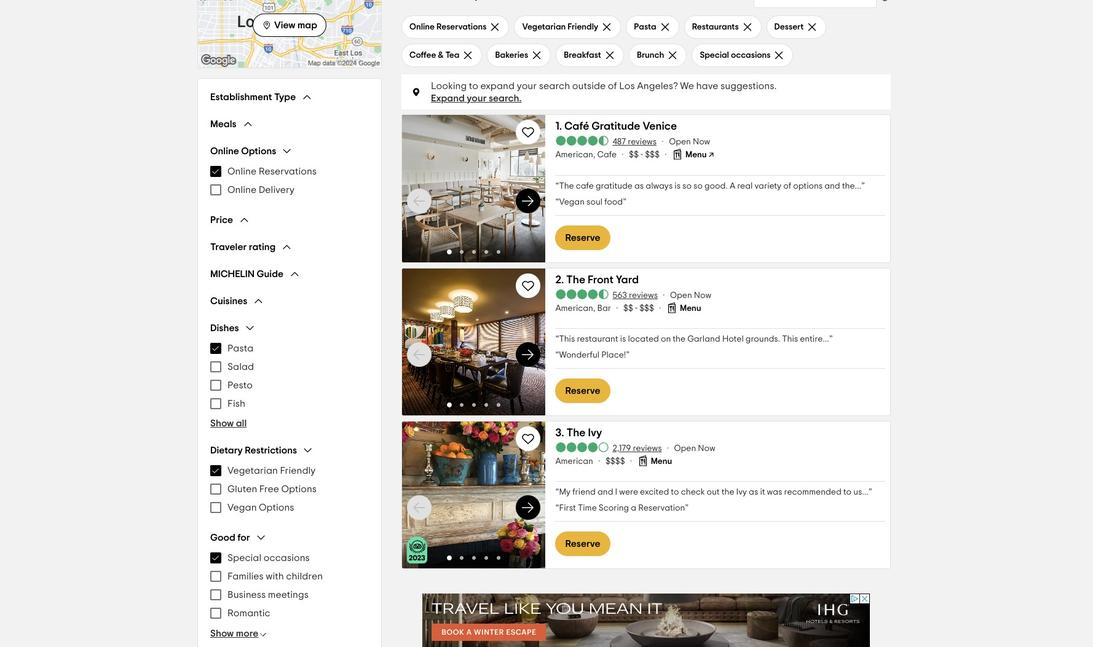Task type: describe. For each thing, give the bounding box(es) containing it.
romantic
[[228, 609, 270, 619]]

reviews for venice
[[628, 138, 657, 146]]

online inside button
[[410, 22, 435, 31]]

options
[[793, 182, 823, 191]]

2 this from the left
[[782, 335, 798, 344]]

save to a trip image for 3
[[521, 432, 536, 446]]

restrictions
[[245, 446, 297, 455]]

michelin
[[210, 269, 255, 279]]

show more
[[210, 629, 258, 639]]

scoring
[[599, 504, 629, 513]]

$$ - $$$ for venice
[[629, 151, 660, 159]]

michelin guide
[[210, 269, 284, 279]]

guide
[[257, 269, 284, 279]]

1 . café gratitude venice
[[556, 121, 677, 132]]

open now for venice
[[669, 138, 710, 146]]

online delivery
[[228, 185, 295, 195]]

reviews for yard
[[629, 291, 658, 300]]

restaurants button
[[684, 15, 762, 39]]

online left delivery on the left of page
[[228, 185, 257, 195]]

my friend and i were excited to check out the ivy as it was recommended to us... link
[[556, 487, 872, 498]]

$$ for venice
[[629, 151, 639, 159]]

breakfast
[[564, 51, 601, 59]]

vegan options
[[228, 503, 294, 513]]

0 vertical spatial the
[[559, 182, 574, 191]]

2 vertical spatial reviews
[[633, 445, 662, 453]]

group containing good for
[[210, 532, 369, 640]]

2
[[556, 275, 561, 286]]

and inside the cafe gratitude as always is so so good. a real variety of options and the... link
[[825, 182, 840, 191]]

this restaurant is located on the garland hotel grounds. this entire...
[[559, 335, 829, 344]]

cuisines
[[210, 296, 247, 306]]

563 reviews
[[613, 291, 658, 300]]

have
[[696, 81, 719, 91]]

online reservations button
[[402, 15, 509, 39]]

reserve button for yard
[[556, 379, 610, 403]]

traveler rating
[[210, 242, 276, 252]]

breakfast button
[[556, 44, 624, 67]]

friend
[[573, 488, 596, 497]]

open for venice
[[669, 138, 691, 146]]

2 vertical spatial open
[[674, 445, 696, 453]]

food
[[605, 198, 623, 207]]

grounds.
[[746, 335, 780, 344]]

view
[[274, 20, 295, 30]]

next photo image for 3
[[521, 500, 536, 515]]

check
[[681, 488, 705, 497]]

type
[[274, 92, 296, 102]]

2 vertical spatial open now
[[674, 445, 716, 453]]

1
[[556, 121, 559, 132]]

gluten
[[228, 485, 257, 494]]

group containing dietary restrictions
[[210, 445, 369, 517]]

us...
[[854, 488, 869, 497]]

children
[[286, 572, 323, 582]]

looking to expand your search outside of los angeles? we have suggestions. expand your search.
[[431, 81, 777, 103]]

previous photo image for 1 . café gratitude venice
[[412, 194, 427, 208]]

were
[[619, 488, 638, 497]]

reservations inside group
[[259, 167, 317, 176]]

dessert
[[775, 22, 804, 31]]

families
[[228, 572, 264, 582]]

options for online options
[[241, 146, 276, 156]]

4.5 of 5 bubbles image for the
[[556, 290, 610, 299]]

reserve button for venice
[[556, 226, 610, 250]]

show all button
[[210, 418, 247, 430]]

meetings
[[268, 590, 309, 600]]

$$$ for yard
[[640, 304, 654, 313]]

coffee & tea button
[[402, 44, 482, 67]]

0 horizontal spatial is
[[620, 335, 626, 344]]

1 vertical spatial options
[[281, 485, 317, 494]]

out
[[707, 488, 720, 497]]

it
[[760, 488, 765, 497]]

families with children
[[228, 572, 323, 582]]

outside
[[572, 81, 606, 91]]

wonderful
[[559, 351, 600, 360]]

the cafe gratitude as always is so so good. a real variety of options and the...
[[559, 182, 862, 191]]

1 horizontal spatial as
[[749, 488, 758, 497]]

first time scoring a reservation link
[[556, 503, 689, 514]]

3 reserve button from the top
[[556, 532, 610, 557]]

for
[[238, 533, 250, 543]]

a
[[631, 504, 637, 513]]

completely remodeled dining room at café gratitude in venice beach. image
[[402, 115, 546, 263]]

always
[[646, 182, 673, 191]]

1 horizontal spatial of
[[784, 182, 792, 191]]

online options
[[210, 146, 276, 156]]

special inside "special occasions" button
[[700, 51, 729, 59]]

expand your search. button
[[431, 93, 522, 105]]

now for venice
[[693, 138, 710, 146]]

1 this from the left
[[559, 335, 575, 344]]

2 horizontal spatial to
[[844, 488, 852, 497]]

2 so from the left
[[694, 182, 703, 191]]

business
[[228, 590, 266, 600]]

1 vertical spatial the
[[722, 488, 735, 497]]

2 vertical spatial menu
[[651, 458, 672, 466]]

fish
[[228, 399, 245, 409]]

venice
[[643, 121, 677, 132]]

angeles?
[[637, 81, 678, 91]]

american, cafe
[[556, 151, 617, 159]]

business meetings
[[228, 590, 309, 600]]

view map
[[274, 20, 317, 30]]

4.0 of 5 bubbles image
[[556, 443, 610, 453]]

1 vertical spatial your
[[467, 93, 487, 103]]

my
[[559, 488, 571, 497]]

menu for yard
[[680, 304, 701, 313]]

to inside looking to expand your search outside of los angeles? we have suggestions. expand your search.
[[469, 81, 478, 91]]

1 horizontal spatial to
[[671, 488, 679, 497]]

advertisement element
[[422, 594, 870, 648]]

3 . the ivy
[[556, 428, 602, 439]]

reserve link for yard
[[556, 379, 610, 403]]

2,179
[[613, 445, 631, 453]]

online down online options
[[228, 167, 257, 176]]

los
[[619, 81, 635, 91]]

2 vertical spatial now
[[698, 445, 716, 453]]

reserve link for venice
[[556, 226, 610, 250]]

the...
[[842, 182, 862, 191]]

good for
[[210, 533, 250, 543]]

salad
[[228, 362, 254, 372]]

front
[[588, 275, 614, 286]]

establishment type
[[210, 92, 296, 102]]

online reservations inside group
[[228, 167, 317, 176]]

garland
[[688, 335, 721, 344]]

0 vertical spatial is
[[675, 182, 681, 191]]

bakeries button
[[487, 44, 551, 67]]

friendly inside button
[[568, 22, 599, 31]]

0 vertical spatial the
[[673, 335, 686, 344]]

american, bar
[[556, 304, 611, 313]]

$$ for yard
[[624, 304, 633, 313]]

dessert button
[[767, 15, 827, 39]]

group containing dishes
[[210, 322, 369, 430]]

0 vertical spatial as
[[635, 182, 644, 191]]

all
[[236, 419, 247, 429]]

save to a trip image for 2
[[521, 279, 536, 293]]

vegetarian friendly inside menu
[[228, 466, 316, 476]]

previous photo image for 2 . the front yard
[[412, 347, 427, 362]]



Task type: vqa. For each thing, say whether or not it's contained in the screenshot.
"Park" at the left top of page
no



Task type: locate. For each thing, give the bounding box(es) containing it.
1 vertical spatial american,
[[556, 304, 596, 313]]

save to a trip image left 2
[[521, 279, 536, 293]]

ivy left it
[[736, 488, 747, 497]]

is up place!
[[620, 335, 626, 344]]

$$$ down 487 reviews
[[645, 151, 660, 159]]

vegan inside group
[[228, 503, 257, 513]]

now for yard
[[694, 291, 712, 300]]

4 menu from the top
[[210, 549, 369, 623]]

next photo image inside 2023 link
[[521, 500, 536, 515]]

this left entire...
[[782, 335, 798, 344]]

reserve button
[[556, 226, 610, 250], [556, 379, 610, 403], [556, 532, 610, 557]]

to up expand your search. button
[[469, 81, 478, 91]]

&
[[438, 51, 444, 59]]

this
[[559, 335, 575, 344], [782, 335, 798, 344]]

friendly
[[568, 22, 599, 31], [280, 466, 316, 476]]

open up the this restaurant is located on the garland hotel grounds. this entire...
[[670, 291, 692, 300]]

open now up check
[[674, 445, 716, 453]]

0 vertical spatial previous photo image
[[412, 194, 427, 208]]

0 vertical spatial american,
[[556, 151, 596, 159]]

4 group from the top
[[210, 532, 369, 640]]

4.5 of 5 bubbles image for café
[[556, 136, 610, 146]]

rating
[[249, 242, 276, 252]]

2 . the front yard
[[556, 275, 639, 286]]

4.5 of 5 bubbles image up american, cafe
[[556, 136, 610, 146]]

recommended
[[784, 488, 842, 497]]

good.
[[705, 182, 728, 191]]

0 vertical spatial friendly
[[568, 22, 599, 31]]

show for show all
[[210, 419, 234, 429]]

vegetarian
[[522, 22, 566, 31], [228, 466, 278, 476]]

0 horizontal spatial online reservations
[[228, 167, 317, 176]]

menu down 2,179 reviews
[[651, 458, 672, 466]]

pasta inside button
[[634, 22, 657, 31]]

1 show from the top
[[210, 419, 234, 429]]

special occasions inside button
[[700, 51, 771, 59]]

and left i at the right of page
[[598, 488, 613, 497]]

online down meals
[[210, 146, 239, 156]]

0 vertical spatial vegetarian
[[522, 22, 566, 31]]

0 horizontal spatial to
[[469, 81, 478, 91]]

1 vertical spatial menu
[[680, 304, 701, 313]]

menu containing vegetarian friendly
[[210, 462, 369, 517]]

1 vertical spatial vegetarian friendly
[[228, 466, 316, 476]]

2 carousel of images figure from the top
[[402, 269, 546, 416]]

0 vertical spatial -
[[641, 151, 643, 159]]

and inside my friend and i were excited to check out the ivy as it was recommended to us... link
[[598, 488, 613, 497]]

2 save to a trip image from the top
[[521, 432, 536, 446]]

1 vertical spatial previous photo image
[[412, 347, 427, 362]]

reviews
[[628, 138, 657, 146], [629, 291, 658, 300], [633, 445, 662, 453]]

3 next photo image from the top
[[521, 500, 536, 515]]

0 vertical spatial reservations
[[437, 22, 487, 31]]

0 vertical spatial .
[[559, 121, 562, 132]]

menu containing special occasions
[[210, 549, 369, 623]]

wonderful place!
[[559, 351, 626, 360]]

1 vertical spatial ivy
[[736, 488, 747, 497]]

2 reserve from the top
[[565, 386, 601, 396]]

special occasions down "restaurants" button
[[700, 51, 771, 59]]

american, for café gratitude venice
[[556, 151, 596, 159]]

carousel of images figure for 2 . the front yard
[[402, 269, 546, 416]]

menu
[[210, 162, 369, 199], [210, 339, 369, 413], [210, 462, 369, 517], [210, 549, 369, 623]]

menu
[[686, 151, 707, 159], [680, 304, 701, 313], [651, 458, 672, 466]]

1 next photo image from the top
[[521, 194, 536, 208]]

1 vertical spatial open
[[670, 291, 692, 300]]

0 vertical spatial open now
[[669, 138, 710, 146]]

0 vertical spatial $$
[[629, 151, 639, 159]]

so left good.
[[694, 182, 703, 191]]

vegan down the gluten at the bottom left of page
[[228, 503, 257, 513]]

restaurant
[[577, 335, 618, 344]]

bar
[[597, 304, 611, 313]]

of left los
[[608, 81, 617, 91]]

2 next photo image from the top
[[521, 347, 536, 362]]

1 menu from the top
[[210, 162, 369, 199]]

3 carousel of images figure from the top
[[402, 422, 546, 569]]

expand
[[481, 81, 515, 91]]

487
[[613, 138, 626, 146]]

special down restaurants
[[700, 51, 729, 59]]

was
[[767, 488, 782, 497]]

search
[[539, 81, 570, 91]]

occasions up the families with children
[[264, 553, 310, 563]]

looking
[[431, 81, 467, 91]]

2 show from the top
[[210, 629, 234, 639]]

friendly up breakfast
[[568, 22, 599, 31]]

carousel of images figure for 1 . café gratitude venice
[[402, 115, 546, 263]]

$$ down 487 reviews
[[629, 151, 639, 159]]

1 horizontal spatial special occasions
[[700, 51, 771, 59]]

2 vertical spatial the
[[567, 428, 586, 439]]

occasions inside button
[[731, 51, 771, 59]]

reserve
[[565, 233, 601, 243], [565, 386, 601, 396], [565, 539, 601, 549]]

2 vertical spatial next photo image
[[521, 500, 536, 515]]

3 reserve from the top
[[565, 539, 601, 549]]

friendly inside group
[[280, 466, 316, 476]]

as left always
[[635, 182, 644, 191]]

the for the ivy
[[567, 428, 586, 439]]

pesto
[[228, 381, 253, 391]]

2 4.5 of 5 bubbles image from the top
[[556, 290, 610, 299]]

more
[[236, 629, 258, 639]]

$$ - $$$ down 487 reviews
[[629, 151, 660, 159]]

0 horizontal spatial special
[[228, 553, 262, 563]]

1 vertical spatial vegetarian
[[228, 466, 278, 476]]

and
[[825, 182, 840, 191], [598, 488, 613, 497]]

place!
[[602, 351, 626, 360]]

2,179 reviews
[[613, 445, 662, 453]]

this restaurant is located on the garland hotel grounds. this entire... link
[[556, 334, 833, 345]]

online reservations inside button
[[410, 22, 487, 31]]

0 vertical spatial special occasions
[[700, 51, 771, 59]]

open now down venice
[[669, 138, 710, 146]]

vegetarian inside button
[[522, 22, 566, 31]]

now up garland
[[694, 291, 712, 300]]

soul
[[587, 198, 603, 207]]

gluten free options
[[228, 485, 317, 494]]

search.
[[489, 93, 522, 103]]

of inside looking to expand your search outside of los angeles? we have suggestions. expand your search.
[[608, 81, 617, 91]]

vegan soul food link
[[556, 197, 627, 208]]

american, left bar
[[556, 304, 596, 313]]

reserve down vegan soul food
[[565, 233, 601, 243]]

1 vertical spatial occasions
[[264, 553, 310, 563]]

vegetarian up bakeries button
[[522, 22, 566, 31]]

2 vertical spatial reserve link
[[556, 532, 610, 557]]

american, down café
[[556, 151, 596, 159]]

0 vertical spatial pasta
[[634, 22, 657, 31]]

1 horizontal spatial friendly
[[568, 22, 599, 31]]

2 vertical spatial .
[[562, 428, 564, 439]]

. for 1
[[559, 121, 562, 132]]

your up "search." in the left of the page
[[517, 81, 537, 91]]

coffee & tea
[[410, 51, 460, 59]]

restaurants
[[692, 22, 739, 31]]

carousel of images figure for 3 . the ivy
[[402, 422, 546, 569]]

the right out
[[722, 488, 735, 497]]

menu up the cafe gratitude as always is so so good. a real variety of options and the... link
[[686, 151, 707, 159]]

1 horizontal spatial this
[[782, 335, 798, 344]]

1 horizontal spatial so
[[694, 182, 703, 191]]

vegan
[[559, 198, 585, 207], [228, 503, 257, 513]]

3 previous photo image from the top
[[412, 500, 427, 515]]

1 horizontal spatial the
[[722, 488, 735, 497]]

0 vertical spatial open
[[669, 138, 691, 146]]

reserve for venice
[[565, 233, 601, 243]]

3 group from the top
[[210, 445, 369, 517]]

$$ down 563 reviews
[[624, 304, 633, 313]]

vegetarian down dietary restrictions
[[228, 466, 278, 476]]

reserve link down vegan soul food
[[556, 226, 610, 250]]

save to a trip image
[[521, 125, 536, 140]]

to left check
[[671, 488, 679, 497]]

save to a trip image
[[521, 279, 536, 293], [521, 432, 536, 446]]

group
[[210, 145, 369, 199], [210, 322, 369, 430], [210, 445, 369, 517], [210, 532, 369, 640]]

on
[[661, 335, 671, 344]]

pasta up brunch
[[634, 22, 657, 31]]

next photo image for 2
[[521, 347, 536, 362]]

brunch button
[[629, 44, 687, 67]]

this up wonderful
[[559, 335, 575, 344]]

now up out
[[698, 445, 716, 453]]

online reservations up delivery on the left of page
[[228, 167, 317, 176]]

menu up the this restaurant is located on the garland hotel grounds. this entire...
[[680, 304, 701, 313]]

0 horizontal spatial and
[[598, 488, 613, 497]]

special occasions inside group
[[228, 553, 310, 563]]

1 previous photo image from the top
[[412, 194, 427, 208]]

special
[[700, 51, 729, 59], [228, 553, 262, 563]]

1 vertical spatial open now
[[670, 291, 712, 300]]

show more button
[[210, 628, 268, 640]]

0 horizontal spatial the
[[673, 335, 686, 344]]

is right always
[[675, 182, 681, 191]]

menu for venice
[[686, 151, 707, 159]]

1 horizontal spatial ivy
[[736, 488, 747, 497]]

0 horizontal spatial ivy
[[588, 428, 602, 439]]

occasions up suggestions.
[[731, 51, 771, 59]]

american, for the front yard
[[556, 304, 596, 313]]

reserve link down "time"
[[556, 532, 610, 557]]

special inside group
[[228, 553, 262, 563]]

to
[[469, 81, 478, 91], [671, 488, 679, 497], [844, 488, 852, 497]]

1 american, from the top
[[556, 151, 596, 159]]

of right variety on the top
[[784, 182, 792, 191]]

487 reviews
[[613, 138, 657, 146]]

the for the front yard
[[566, 275, 586, 286]]

the
[[673, 335, 686, 344], [722, 488, 735, 497]]

reservations up tea
[[437, 22, 487, 31]]

yard
[[616, 275, 639, 286]]

1 save to a trip image from the top
[[521, 279, 536, 293]]

cafe
[[576, 182, 594, 191]]

options down gluten free options
[[259, 503, 294, 513]]

and left the...
[[825, 182, 840, 191]]

reservation
[[638, 504, 685, 513]]

1 vertical spatial next photo image
[[521, 347, 536, 362]]

1 vertical spatial reserve link
[[556, 379, 610, 403]]

previous photo image inside 2023 link
[[412, 500, 427, 515]]

vegetarian friendly up gluten free options
[[228, 466, 316, 476]]

next photo image for 1
[[521, 194, 536, 208]]

. up 4.0 of 5 bubbles image
[[562, 428, 564, 439]]

- down 487 reviews
[[641, 151, 643, 159]]

. for 2
[[561, 275, 564, 286]]

3 reserve link from the top
[[556, 532, 610, 557]]

reserve link down wonderful
[[556, 379, 610, 403]]

1 horizontal spatial vegetarian
[[522, 22, 566, 31]]

online up coffee
[[410, 22, 435, 31]]

vegetarian friendly inside button
[[522, 22, 599, 31]]

friendly up gluten free options
[[280, 466, 316, 476]]

previous photo image for 3 . the ivy
[[412, 500, 427, 515]]

1 vertical spatial $$ - $$$
[[624, 304, 654, 313]]

1 vertical spatial show
[[210, 629, 234, 639]]

carousel of images figure
[[402, 115, 546, 263], [402, 269, 546, 416], [402, 422, 546, 569]]

0 horizontal spatial this
[[559, 335, 575, 344]]

1 vertical spatial of
[[784, 182, 792, 191]]

$$$ for venice
[[645, 151, 660, 159]]

1 horizontal spatial online reservations
[[410, 22, 487, 31]]

0 vertical spatial your
[[517, 81, 537, 91]]

0 vertical spatial ivy
[[588, 428, 602, 439]]

2 group from the top
[[210, 322, 369, 430]]

$$$ down 563 reviews
[[640, 304, 654, 313]]

1 vertical spatial as
[[749, 488, 758, 497]]

1 horizontal spatial vegan
[[559, 198, 585, 207]]

pasta up salad
[[228, 344, 254, 354]]

vegan for vegan soul food
[[559, 198, 585, 207]]

american
[[556, 458, 593, 466]]

0 horizontal spatial vegetarian
[[228, 466, 278, 476]]

reviews right 2,179
[[633, 445, 662, 453]]

as left it
[[749, 488, 758, 497]]

0 vertical spatial save to a trip image
[[521, 279, 536, 293]]

1 vertical spatial $$
[[624, 304, 633, 313]]

reserve down "time"
[[565, 539, 601, 549]]

suggestions.
[[721, 81, 777, 91]]

- down 563 reviews
[[635, 304, 638, 313]]

1 vertical spatial carousel of images figure
[[402, 269, 546, 416]]

0 horizontal spatial as
[[635, 182, 644, 191]]

1 4.5 of 5 bubbles image from the top
[[556, 136, 610, 146]]

1 vertical spatial save to a trip image
[[521, 432, 536, 446]]

options for vegan options
[[259, 503, 294, 513]]

private dining room image
[[402, 269, 546, 416]]

1 horizontal spatial vegetarian friendly
[[522, 22, 599, 31]]

reservations inside button
[[437, 22, 487, 31]]

options right free
[[281, 485, 317, 494]]

american,
[[556, 151, 596, 159], [556, 304, 596, 313]]

first time scoring a reservation
[[559, 504, 685, 513]]

special up "families" in the bottom left of the page
[[228, 553, 262, 563]]

0 horizontal spatial your
[[467, 93, 487, 103]]

pasta inside group
[[228, 344, 254, 354]]

vegetarian inside group
[[228, 466, 278, 476]]

the right on
[[673, 335, 686, 344]]

$$
[[629, 151, 639, 159], [624, 304, 633, 313]]

1 horizontal spatial occasions
[[731, 51, 771, 59]]

1 horizontal spatial is
[[675, 182, 681, 191]]

1 vertical spatial vegan
[[228, 503, 257, 513]]

1 vertical spatial .
[[561, 275, 564, 286]]

special occasions up with
[[228, 553, 310, 563]]

$$$
[[645, 151, 660, 159], [640, 304, 654, 313]]

0 vertical spatial show
[[210, 419, 234, 429]]

-
[[641, 151, 643, 159], [635, 304, 638, 313]]

4.5 of 5 bubbles image up american, bar
[[556, 290, 610, 299]]

. up american, bar
[[561, 275, 564, 286]]

0 horizontal spatial so
[[683, 182, 692, 191]]

1 vertical spatial reviews
[[629, 291, 658, 300]]

entire...
[[800, 335, 829, 344]]

0 horizontal spatial pasta
[[228, 344, 254, 354]]

show left all
[[210, 419, 234, 429]]

traveler
[[210, 242, 247, 252]]

real
[[737, 182, 753, 191]]

your down expand
[[467, 93, 487, 103]]

1 horizontal spatial your
[[517, 81, 537, 91]]

reserve button down wonderful
[[556, 379, 610, 403]]

show inside "dropdown button"
[[210, 629, 234, 639]]

brunch
[[637, 51, 664, 59]]

the
[[559, 182, 574, 191], [566, 275, 586, 286], [567, 428, 586, 439]]

0 horizontal spatial friendly
[[280, 466, 316, 476]]

2 previous photo image from the top
[[412, 347, 427, 362]]

reviews down 'yard'
[[629, 291, 658, 300]]

vegan for vegan options
[[228, 503, 257, 513]]

show inside button
[[210, 419, 234, 429]]

free
[[259, 485, 279, 494]]

1 vertical spatial reservations
[[259, 167, 317, 176]]

1 so from the left
[[683, 182, 692, 191]]

reserve for yard
[[565, 386, 601, 396]]

reserve button down "time"
[[556, 532, 610, 557]]

the right 2
[[566, 275, 586, 286]]

- for yard
[[635, 304, 638, 313]]

0 vertical spatial reserve
[[565, 233, 601, 243]]

1 reserve button from the top
[[556, 226, 610, 250]]

0 vertical spatial and
[[825, 182, 840, 191]]

my friend and i were excited to check out the ivy as it was recommended to us...
[[559, 488, 869, 497]]

open now for yard
[[670, 291, 712, 300]]

0 vertical spatial reserve link
[[556, 226, 610, 250]]

0 vertical spatial options
[[241, 146, 276, 156]]

the up 4.0 of 5 bubbles image
[[567, 428, 586, 439]]

vegetarian friendly up breakfast
[[522, 22, 599, 31]]

open
[[669, 138, 691, 146], [670, 291, 692, 300], [674, 445, 696, 453]]

group containing online options
[[210, 145, 369, 199]]

1 group from the top
[[210, 145, 369, 199]]

2 reserve button from the top
[[556, 379, 610, 403]]

occasions inside group
[[264, 553, 310, 563]]

1 vertical spatial reserve button
[[556, 379, 610, 403]]

1 horizontal spatial special
[[700, 51, 729, 59]]

1 vertical spatial special occasions
[[228, 553, 310, 563]]

open up check
[[674, 445, 696, 453]]

establishment
[[210, 92, 272, 102]]

show left more
[[210, 629, 234, 639]]

to left us...
[[844, 488, 852, 497]]

open for yard
[[670, 291, 692, 300]]

ivy
[[588, 428, 602, 439], [736, 488, 747, 497]]

0 vertical spatial 4.5 of 5 bubbles image
[[556, 136, 610, 146]]

menu containing online reservations
[[210, 162, 369, 199]]

0 horizontal spatial occasions
[[264, 553, 310, 563]]

so right always
[[683, 182, 692, 191]]

menu containing pasta
[[210, 339, 369, 413]]

1 reserve from the top
[[565, 233, 601, 243]]

2 reserve link from the top
[[556, 379, 610, 403]]

0 horizontal spatial -
[[635, 304, 638, 313]]

tea
[[445, 51, 460, 59]]

online reservations up tea
[[410, 22, 487, 31]]

0 horizontal spatial vegetarian friendly
[[228, 466, 316, 476]]

reserve button down vegan soul food
[[556, 226, 610, 250]]

first
[[559, 504, 576, 513]]

open down venice
[[669, 138, 691, 146]]

the left the cafe
[[559, 182, 574, 191]]

show all
[[210, 419, 247, 429]]

dietary restrictions
[[210, 446, 297, 455]]

. left café
[[559, 121, 562, 132]]

bakeries
[[495, 51, 528, 59]]

4.5 of 5 bubbles image
[[556, 136, 610, 146], [556, 290, 610, 299]]

show for show more
[[210, 629, 234, 639]]

now up the cafe gratitude as always is so so good. a real variety of options and the... link
[[693, 138, 710, 146]]

1 carousel of images figure from the top
[[402, 115, 546, 263]]

variety
[[755, 182, 782, 191]]

options up the online delivery
[[241, 146, 276, 156]]

1 vertical spatial 4.5 of 5 bubbles image
[[556, 290, 610, 299]]

3 menu from the top
[[210, 462, 369, 517]]

we
[[680, 81, 694, 91]]

vegan down the cafe
[[559, 198, 585, 207]]

coffee
[[410, 51, 436, 59]]

now
[[693, 138, 710, 146], [694, 291, 712, 300], [698, 445, 716, 453]]

0 vertical spatial vegan
[[559, 198, 585, 207]]

1 vertical spatial -
[[635, 304, 638, 313]]

2 menu from the top
[[210, 339, 369, 413]]

$$ - $$$ for yard
[[624, 304, 654, 313]]

gratitude
[[592, 121, 641, 132]]

save to a trip image inside 2023 link
[[521, 432, 536, 446]]

0 vertical spatial menu
[[686, 151, 707, 159]]

a
[[730, 182, 736, 191]]

2 american, from the top
[[556, 304, 596, 313]]

dietary
[[210, 446, 243, 455]]

reviews right 487
[[628, 138, 657, 146]]

0 vertical spatial now
[[693, 138, 710, 146]]

$$ - $$$ down 563 reviews
[[624, 304, 654, 313]]

0 vertical spatial $$$
[[645, 151, 660, 159]]

ivy up 4.0 of 5 bubbles image
[[588, 428, 602, 439]]

1 vertical spatial pasta
[[228, 344, 254, 354]]

1 reserve link from the top
[[556, 226, 610, 250]]

pasta
[[634, 22, 657, 31], [228, 344, 254, 354]]

1 horizontal spatial and
[[825, 182, 840, 191]]

0 vertical spatial reviews
[[628, 138, 657, 146]]

vegan soul food
[[559, 198, 623, 207]]

previous photo image
[[412, 194, 427, 208], [412, 347, 427, 362], [412, 500, 427, 515]]

online reservations
[[410, 22, 487, 31], [228, 167, 317, 176]]

delivery
[[259, 185, 295, 195]]

save to a trip image left the 3
[[521, 432, 536, 446]]

. for 3
[[562, 428, 564, 439]]

open now up this restaurant is located on the garland hotel grounds. this entire... link
[[670, 291, 712, 300]]

cafe
[[597, 151, 617, 159]]

special occasions button
[[692, 44, 794, 67]]

reservations up delivery on the left of page
[[259, 167, 317, 176]]

reserve down wonderful
[[565, 386, 601, 396]]

- for venice
[[641, 151, 643, 159]]

next photo image
[[521, 194, 536, 208], [521, 347, 536, 362], [521, 500, 536, 515]]



